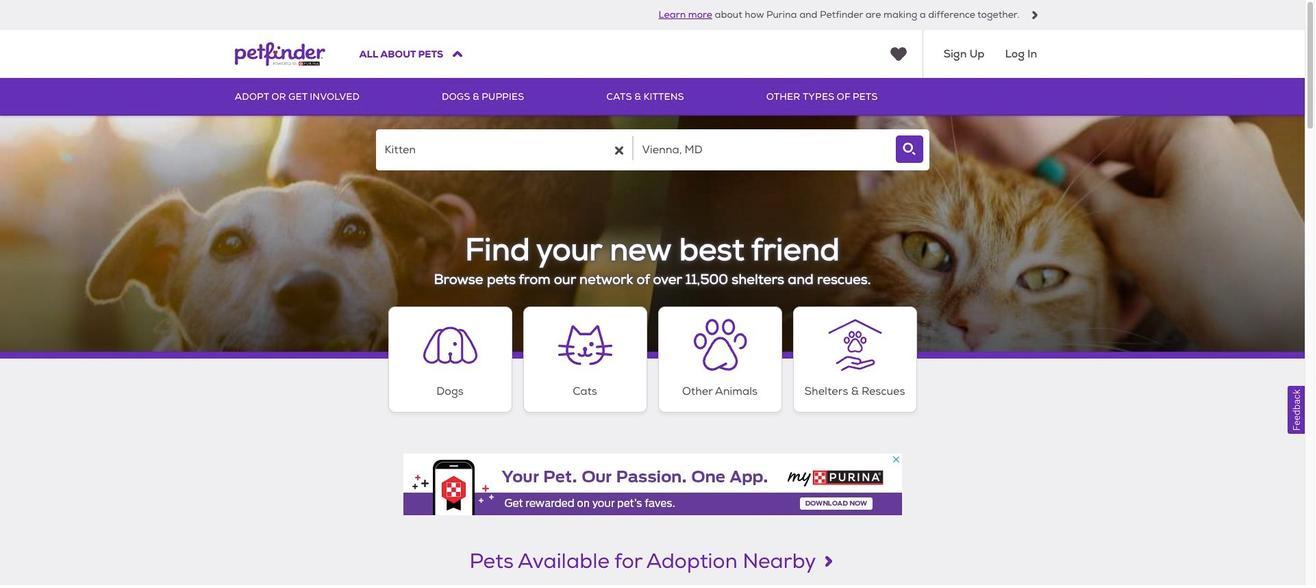 Task type: vqa. For each thing, say whether or not it's contained in the screenshot.
Advertisement element
yes



Task type: locate. For each thing, give the bounding box(es) containing it.
petfinder logo image
[[235, 30, 325, 78]]

Search Terrier, Kitten, etc. text field
[[376, 129, 632, 171]]

primary element
[[235, 78, 1070, 116]]

Enter City, State, or ZIP text field
[[633, 129, 890, 171]]



Task type: describe. For each thing, give the bounding box(es) containing it.
advertisement element
[[403, 454, 902, 516]]

9c2b2 image
[[1031, 11, 1039, 19]]



